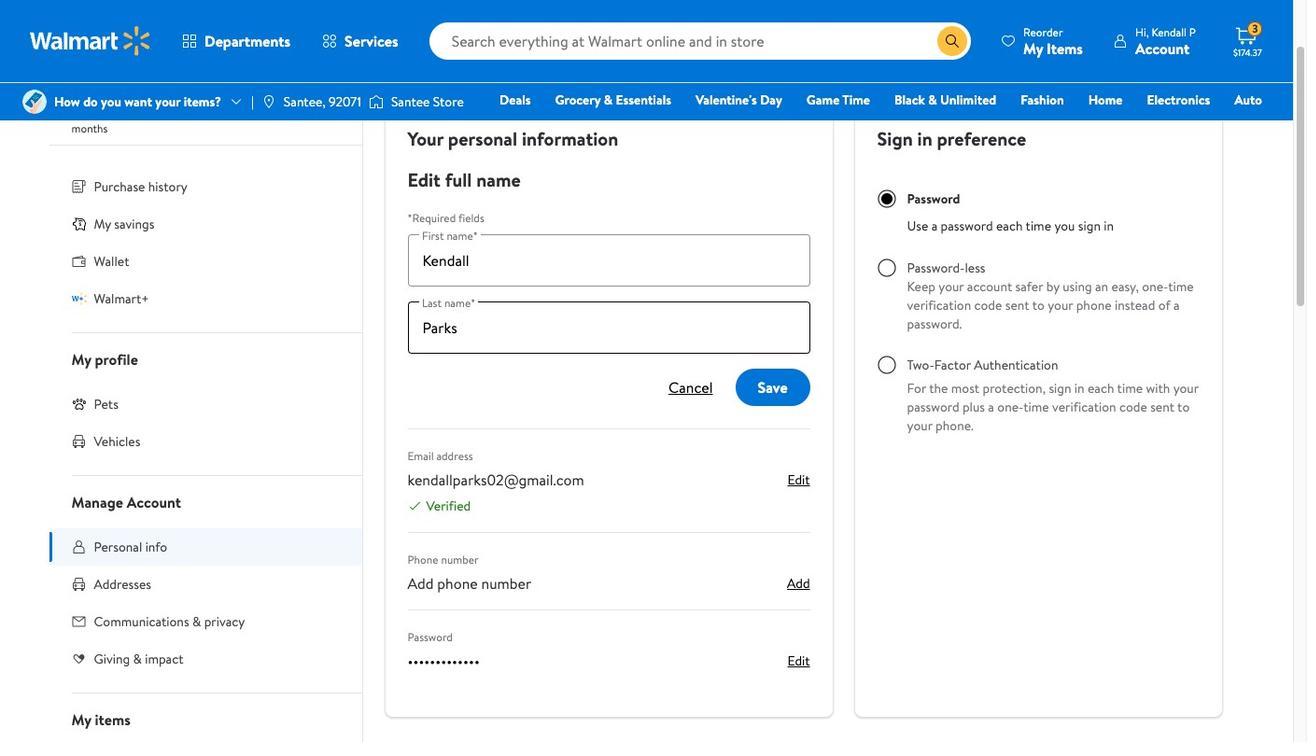 Task type: vqa. For each thing, say whether or not it's contained in the screenshot.
out
no



Task type: locate. For each thing, give the bounding box(es) containing it.
services
[[345, 31, 398, 51]]

each left with
[[1088, 379, 1114, 398]]

0 vertical spatial walmart+
[[1207, 117, 1262, 135]]

for left being
[[107, 104, 121, 120]]

0 vertical spatial 3
[[1252, 21, 1258, 37]]

full
[[445, 167, 472, 192]]

time right instead
[[1168, 277, 1194, 296]]

1 horizontal spatial to
[[1177, 398, 1190, 416]]

a right of
[[1174, 296, 1180, 315]]

3 up the $174.37
[[1252, 21, 1258, 37]]

2 vertical spatial personal
[[94, 538, 142, 556]]

communications & privacy link
[[49, 603, 362, 641]]

kendall inside hi, kendall thanks for being a walmart customer for 3 months
[[105, 70, 178, 102]]

time up the safer
[[1026, 217, 1051, 235]]

password-
[[907, 259, 965, 277]]

communications & privacy
[[94, 612, 245, 631]]

Last name* field
[[408, 302, 810, 354]]

1 horizontal spatial sign
[[1078, 217, 1101, 235]]

1 vertical spatial personal info link
[[49, 528, 362, 566]]

being
[[124, 104, 151, 120]]

keep your account safer by using an easy, one-time verification code sent to your phone instead of a password.
[[907, 277, 1194, 333]]

impact
[[145, 650, 183, 669]]

icon image
[[71, 216, 86, 231], [71, 291, 86, 306], [71, 397, 86, 412]]

walmart+ link
[[1198, 116, 1271, 136], [49, 280, 362, 317]]

name* for last name*
[[444, 295, 475, 310]]

one- right plus
[[997, 398, 1023, 416]]

verification right protection,
[[1052, 398, 1116, 416]]

1 vertical spatial account
[[967, 277, 1012, 296]]

code inside keep your account safer by using an easy, one-time verification code sent to your phone instead of a password.
[[974, 296, 1002, 315]]

sign right protection,
[[1049, 379, 1071, 398]]

0 horizontal spatial verification
[[907, 296, 971, 315]]

0 vertical spatial password
[[907, 190, 960, 208]]

phone down most
[[936, 416, 971, 435]]

0 horizontal spatial you
[[101, 92, 121, 111]]

password up less
[[941, 217, 993, 235]]

your personal information
[[408, 126, 618, 151]]

edit for edit button associated with password
[[788, 652, 810, 670]]

0 horizontal spatial one-
[[997, 398, 1023, 416]]

do
[[83, 92, 98, 111]]

1 vertical spatial one-
[[997, 398, 1023, 416]]

personal right /
[[157, 14, 205, 33]]

grocery & essentials link
[[547, 90, 680, 110]]

0 horizontal spatial walmart+ link
[[49, 280, 362, 317]]

icon image left pets
[[71, 397, 86, 412]]

1 horizontal spatial in
[[1075, 379, 1085, 398]]

walmart+ down auto link
[[1207, 117, 1262, 135]]

game
[[807, 91, 840, 109]]

0 horizontal spatial personal info
[[94, 538, 167, 556]]

password inside for the most protection, sign in each time with your password plus a one-time verification code sent to your phone .
[[907, 398, 959, 416]]

1 vertical spatial kendall
[[105, 70, 178, 102]]

icon image for pets
[[71, 397, 86, 412]]

my for savings
[[94, 215, 111, 233]]

kendall for account
[[1152, 24, 1187, 40]]

3 inside hi, kendall thanks for being a walmart customer for 3 months
[[270, 104, 276, 120]]

santee, 92071
[[284, 92, 361, 111]]

*
[[408, 210, 412, 226]]

hi, for account
[[1135, 24, 1149, 40]]

1 horizontal spatial hi,
[[1135, 24, 1149, 40]]

1 horizontal spatial sent
[[1150, 398, 1175, 416]]

icon image up my profile
[[71, 291, 86, 306]]

1 horizontal spatial kendall
[[1152, 24, 1187, 40]]

giving
[[94, 650, 130, 669]]

personal info link
[[157, 14, 231, 33], [49, 528, 362, 566]]

my savings
[[94, 215, 154, 233]]

1 vertical spatial number
[[481, 573, 531, 594]]

icon image left the 'my savings'
[[71, 216, 86, 231]]

& right grocery
[[604, 91, 613, 109]]

auto
[[1235, 91, 1262, 109]]

 image
[[22, 90, 47, 114], [261, 94, 276, 109]]

1 horizontal spatial phone
[[936, 416, 971, 435]]

0 horizontal spatial add
[[408, 573, 434, 594]]

your right with
[[1173, 379, 1199, 398]]

0 horizontal spatial kendall
[[105, 70, 178, 102]]

0 horizontal spatial password
[[408, 629, 453, 645]]

0 vertical spatial hi,
[[1135, 24, 1149, 40]]

items?
[[184, 92, 221, 111]]

how
[[54, 92, 80, 111]]

add for add
[[787, 574, 810, 593]]

hi, for thanks for being a walmart customer for 3 months
[[71, 70, 100, 102]]

0 vertical spatial kendall
[[1152, 24, 1187, 40]]

0 vertical spatial verification
[[907, 296, 971, 315]]

account right manage
[[127, 492, 181, 513]]

2 vertical spatial in
[[1075, 379, 1085, 398]]

1 horizontal spatial account
[[1135, 38, 1190, 58]]

account left the safer
[[967, 277, 1012, 296]]

1 horizontal spatial add
[[787, 574, 810, 593]]

1 vertical spatial password
[[907, 398, 959, 416]]

1 vertical spatial sign
[[1049, 379, 1071, 398]]

a right being
[[153, 104, 159, 120]]

1 vertical spatial icon image
[[71, 291, 86, 306]]

hi, inside hi, kendall thanks for being a walmart customer for 3 months
[[71, 70, 100, 102]]

3 $174.37
[[1233, 21, 1262, 59]]

1 horizontal spatial personal
[[157, 14, 205, 33]]

hi, inside hi, kendall p account
[[1135, 24, 1149, 40]]

phone inside for the most protection, sign in each time with your password plus a one-time verification code sent to your phone .
[[936, 416, 971, 435]]

1 vertical spatial info
[[488, 53, 534, 90]]

my
[[71, 14, 89, 33], [1023, 38, 1043, 58], [94, 215, 111, 233], [71, 349, 91, 370], [71, 710, 91, 730]]

& right "black"
[[928, 91, 937, 109]]

0 vertical spatial number
[[441, 552, 479, 568]]

departments
[[204, 31, 290, 51]]

1 horizontal spatial for
[[253, 104, 267, 120]]

1 vertical spatial in
[[1104, 217, 1114, 235]]

hi,
[[1135, 24, 1149, 40], [71, 70, 100, 102]]

manage
[[71, 492, 123, 513]]

1 vertical spatial code
[[1119, 398, 1147, 416]]

0 horizontal spatial personal
[[94, 538, 142, 556]]

info right /
[[208, 14, 231, 33]]

account left /
[[92, 14, 137, 33]]

icon image for my savings
[[71, 216, 86, 231]]

code
[[974, 296, 1002, 315], [1119, 398, 1147, 416]]

personal info link right /
[[157, 14, 231, 33]]

1 vertical spatial hi,
[[71, 70, 100, 102]]

hi, kendall thanks for being a walmart customer for 3 months
[[71, 70, 276, 136]]

authentication
[[974, 356, 1058, 374]]

to right with
[[1177, 398, 1190, 416]]

1 horizontal spatial personal info
[[385, 53, 534, 90]]

2 horizontal spatial in
[[1104, 217, 1114, 235]]

thanks
[[71, 104, 104, 120]]

kendall
[[1152, 24, 1187, 40], [105, 70, 178, 102]]

1 vertical spatial each
[[1088, 379, 1114, 398]]

code inside for the most protection, sign in each time with your password plus a one-time verification code sent to your phone .
[[1119, 398, 1147, 416]]

account inside keep your account safer by using an easy, one-time verification code sent to your phone instead of a password.
[[967, 277, 1012, 296]]

for
[[907, 379, 926, 398]]

my for account
[[71, 14, 89, 33]]

1 horizontal spatial each
[[1088, 379, 1114, 398]]

3 right |
[[270, 104, 276, 120]]

0 horizontal spatial code
[[974, 296, 1002, 315]]

name* down fields
[[446, 228, 477, 243]]

1 horizontal spatial you
[[1054, 217, 1075, 235]]

two-
[[907, 356, 934, 374]]

2 edit button from the top
[[788, 650, 810, 672]]

0 vertical spatial password
[[941, 217, 993, 235]]

password up •••••••••••••
[[408, 629, 453, 645]]

name* for first name*
[[446, 228, 477, 243]]

home link
[[1080, 90, 1131, 110]]

0 horizontal spatial to
[[1032, 296, 1045, 315]]

edit button for password
[[788, 650, 810, 672]]

2 vertical spatial edit
[[788, 652, 810, 670]]

2 vertical spatial phone
[[437, 573, 478, 594]]

verification down password-
[[907, 296, 971, 315]]

you up by
[[1054, 217, 1075, 235]]

for
[[107, 104, 121, 120], [253, 104, 267, 120]]

$174.37
[[1233, 46, 1262, 59]]

hi, up thanks
[[71, 70, 100, 102]]

for right the customer
[[253, 104, 267, 120]]

1 icon image from the top
[[71, 216, 86, 231]]

my left profile
[[71, 349, 91, 370]]

0 vertical spatial account
[[1135, 38, 1190, 58]]

1 horizontal spatial number
[[481, 573, 531, 594]]

1 vertical spatial verification
[[1052, 398, 1116, 416]]

time
[[1026, 217, 1051, 235], [1168, 277, 1194, 296], [1117, 379, 1143, 398], [1023, 398, 1049, 416]]

in right protection,
[[1075, 379, 1085, 398]]

first name*
[[422, 228, 477, 243]]

icon image inside my savings link
[[71, 216, 86, 231]]

sign
[[1078, 217, 1101, 235], [1049, 379, 1071, 398]]

0 vertical spatial personal info
[[385, 53, 534, 90]]

0 vertical spatial to
[[1032, 296, 1045, 315]]

1 vertical spatial edit
[[788, 471, 810, 489]]

1 horizontal spatial 3
[[1252, 21, 1258, 37]]

& left privacy
[[192, 612, 201, 631]]

0 vertical spatial sent
[[1005, 296, 1029, 315]]

personal info up store
[[385, 53, 534, 90]]

0 vertical spatial personal
[[157, 14, 205, 33]]

& for communications
[[192, 612, 201, 631]]

edit full name
[[408, 167, 521, 192]]

1 vertical spatial you
[[1054, 217, 1075, 235]]

0 vertical spatial edit
[[408, 167, 441, 192]]

to inside keep your account safer by using an easy, one-time verification code sent to your phone instead of a password.
[[1032, 296, 1045, 315]]

communications
[[94, 612, 189, 631]]

 image right |
[[261, 94, 276, 109]]

& for giving
[[133, 650, 142, 669]]

0 vertical spatial one-
[[1142, 277, 1168, 296]]

my left /
[[71, 14, 89, 33]]

info up addresses
[[145, 538, 167, 556]]

1 vertical spatial walmart+
[[94, 289, 149, 308]]

0 vertical spatial phone
[[1076, 296, 1112, 315]]

using
[[1063, 277, 1092, 296]]

factor
[[934, 356, 971, 374]]

vehicles link
[[49, 423, 362, 460]]

personal
[[157, 14, 205, 33], [385, 53, 482, 90], [94, 538, 142, 556]]

1 vertical spatial name*
[[444, 295, 475, 310]]

time left with
[[1117, 379, 1143, 398]]

name* right last
[[444, 295, 475, 310]]

personal info up addresses
[[94, 538, 167, 556]]

personal up santee store
[[385, 53, 482, 90]]

hi, left the p
[[1135, 24, 1149, 40]]

first
[[422, 228, 444, 243]]

save
[[758, 377, 788, 398]]

my left items
[[1023, 38, 1043, 58]]

0 horizontal spatial info
[[145, 538, 167, 556]]

0 vertical spatial icon image
[[71, 216, 86, 231]]

 image
[[369, 92, 384, 111]]

my items
[[71, 710, 131, 730]]

to left by
[[1032, 296, 1045, 315]]

my inside reorder my items
[[1023, 38, 1043, 58]]

less
[[965, 259, 986, 277]]

sent
[[1005, 296, 1029, 315], [1150, 398, 1175, 416]]

1 vertical spatial to
[[1177, 398, 1190, 416]]

0 horizontal spatial sent
[[1005, 296, 1029, 315]]

you right do
[[101, 92, 121, 111]]

 image left how
[[22, 90, 47, 114]]

kendall left the p
[[1152, 24, 1187, 40]]

black
[[894, 91, 925, 109]]

0 vertical spatial you
[[101, 92, 121, 111]]

3 icon image from the top
[[71, 397, 86, 412]]

savings
[[114, 215, 154, 233]]

& right giving on the left bottom
[[133, 650, 142, 669]]

one- inside keep your account safer by using an easy, one-time verification code sent to your phone instead of a password.
[[1142, 277, 1168, 296]]

address
[[436, 448, 473, 464]]

0 vertical spatial account
[[92, 14, 137, 33]]

0 horizontal spatial sign
[[1049, 379, 1071, 398]]

1 horizontal spatial  image
[[261, 94, 276, 109]]

kendall up being
[[105, 70, 178, 102]]

0 horizontal spatial  image
[[22, 90, 47, 114]]

walmart+
[[1207, 117, 1262, 135], [94, 289, 149, 308]]

customer
[[205, 104, 251, 120]]

personal up addresses
[[94, 538, 142, 556]]

0 horizontal spatial for
[[107, 104, 121, 120]]

0 horizontal spatial in
[[917, 126, 932, 151]]

walmart+ link down auto link
[[1198, 116, 1271, 136]]

in
[[917, 126, 932, 151], [1104, 217, 1114, 235], [1075, 379, 1085, 398]]

account up electronics
[[1135, 38, 1190, 58]]

password left plus
[[907, 398, 959, 416]]

2 vertical spatial icon image
[[71, 397, 86, 412]]

a right plus
[[988, 398, 994, 416]]

in up the an
[[1104, 217, 1114, 235]]

my left the items
[[71, 710, 91, 730]]

sign up 'using'
[[1078, 217, 1101, 235]]

phone down phone number
[[437, 573, 478, 594]]

account
[[92, 14, 137, 33], [967, 277, 1012, 296]]

essentials
[[616, 91, 671, 109]]

1 vertical spatial sent
[[1150, 398, 1175, 416]]

0 vertical spatial name*
[[446, 228, 477, 243]]

for the most protection, sign in each time with your password plus a one-time verification code sent to your phone .
[[907, 379, 1199, 435]]

each up the safer
[[996, 217, 1023, 235]]

time down authentication on the right
[[1023, 398, 1049, 416]]

1 horizontal spatial walmart+ link
[[1198, 116, 1271, 136]]

1 horizontal spatial code
[[1119, 398, 1147, 416]]

1 vertical spatial personal
[[385, 53, 482, 90]]

my left savings
[[94, 215, 111, 233]]

one- right easy,
[[1142, 277, 1168, 296]]

a
[[153, 104, 159, 120], [931, 217, 938, 235], [1174, 296, 1180, 315], [988, 398, 994, 416]]

in right sign
[[917, 126, 932, 151]]

phone left instead
[[1076, 296, 1112, 315]]

services button
[[306, 19, 414, 63]]

add for add phone number
[[408, 573, 434, 594]]

number
[[441, 552, 479, 568], [481, 573, 531, 594]]

time inside keep your account safer by using an easy, one-time verification code sent to your phone instead of a password.
[[1168, 277, 1194, 296]]

day
[[760, 91, 782, 109]]

info up deals on the left top of the page
[[488, 53, 534, 90]]

valentine's day
[[696, 91, 782, 109]]

a inside for the most protection, sign in each time with your password plus a one-time verification code sent to your phone .
[[988, 398, 994, 416]]

1 vertical spatial 3
[[270, 104, 276, 120]]

a inside hi, kendall thanks for being a walmart customer for 3 months
[[153, 104, 159, 120]]

1 horizontal spatial verification
[[1052, 398, 1116, 416]]

kendall inside hi, kendall p account
[[1152, 24, 1187, 40]]

walmart+ link down my savings link
[[49, 280, 362, 317]]

personal info link up communications & privacy link
[[49, 528, 362, 566]]

0 horizontal spatial 3
[[270, 104, 276, 120]]

phone inside keep your account safer by using an easy, one-time verification code sent to your phone instead of a password.
[[1076, 296, 1112, 315]]

1 vertical spatial edit button
[[788, 650, 810, 672]]

1 edit button from the top
[[788, 469, 810, 491]]

two-factor authentication
[[907, 356, 1058, 374]]

one- inside for the most protection, sign in each time with your password plus a one-time verification code sent to your phone .
[[997, 398, 1023, 416]]

sent inside keep your account safer by using an easy, one-time verification code sent to your phone instead of a password.
[[1005, 296, 1029, 315]]

&
[[604, 91, 613, 109], [928, 91, 937, 109], [192, 612, 201, 631], [133, 650, 142, 669]]

edit
[[408, 167, 441, 192], [788, 471, 810, 489], [788, 652, 810, 670]]

deals link
[[491, 90, 539, 110]]

phone number
[[408, 552, 479, 568]]

2 icon image from the top
[[71, 291, 86, 306]]

1 horizontal spatial one-
[[1142, 277, 1168, 296]]

walmart+ down wallet
[[94, 289, 149, 308]]

profile
[[95, 349, 138, 370]]

addresses
[[94, 575, 151, 594]]

to
[[1032, 296, 1045, 315], [1177, 398, 1190, 416]]

password up use
[[907, 190, 960, 208]]

account
[[1135, 38, 1190, 58], [127, 492, 181, 513]]

edit for edit button associated with email address
[[788, 471, 810, 489]]

your right want
[[155, 92, 181, 111]]

icon image inside pets "link"
[[71, 397, 86, 412]]

Password radio
[[877, 190, 896, 208]]

1 horizontal spatial account
[[967, 277, 1012, 296]]

edit button
[[788, 469, 810, 491], [788, 650, 810, 672]]

0 vertical spatial sign
[[1078, 217, 1101, 235]]

0 vertical spatial code
[[974, 296, 1002, 315]]

your down for
[[907, 416, 933, 435]]

kendallparks02@gmail.com
[[408, 470, 584, 490]]

protection,
[[983, 379, 1046, 398]]

my account / personal info
[[71, 14, 231, 33]]

use a password each time you sign in
[[907, 217, 1114, 235]]

0 horizontal spatial hi,
[[71, 70, 100, 102]]



Task type: describe. For each thing, give the bounding box(es) containing it.
0 horizontal spatial walmart+
[[94, 289, 149, 308]]

keep
[[907, 277, 935, 296]]

0 vertical spatial in
[[917, 126, 932, 151]]

1 vertical spatial walmart+ link
[[49, 280, 362, 317]]

santee,
[[284, 92, 326, 111]]

•••••••••••••
[[408, 651, 480, 671]]

purchase history
[[94, 177, 187, 196]]

0 vertical spatial personal info link
[[157, 14, 231, 33]]

p
[[1189, 24, 1196, 40]]

required
[[412, 210, 456, 226]]

a inside keep your account safer by using an easy, one-time verification code sent to your phone instead of a password.
[[1174, 296, 1180, 315]]

game time
[[807, 91, 870, 109]]

your
[[408, 126, 444, 151]]

unlimited
[[940, 91, 996, 109]]

purchase
[[94, 177, 145, 196]]

easy,
[[1112, 277, 1139, 296]]

personal
[[448, 126, 517, 151]]

password-less
[[907, 259, 986, 277]]

history
[[148, 177, 187, 196]]

with
[[1146, 379, 1170, 398]]

your right the safer
[[1048, 296, 1073, 315]]

2 horizontal spatial info
[[488, 53, 534, 90]]

1 horizontal spatial info
[[208, 14, 231, 33]]

of
[[1158, 296, 1171, 315]]

each inside for the most protection, sign in each time with your password plus a one-time verification code sent to your phone .
[[1088, 379, 1114, 398]]

last name*
[[422, 295, 475, 310]]

wallet
[[94, 252, 129, 271]]

giving & impact link
[[49, 641, 362, 678]]

kendall for for
[[105, 70, 178, 102]]

preference
[[937, 126, 1026, 151]]

0 horizontal spatial each
[[996, 217, 1023, 235]]

email address
[[408, 448, 473, 464]]

clear search field text image
[[915, 33, 930, 48]]

pets link
[[49, 386, 362, 423]]

edit for edit full name
[[408, 167, 441, 192]]

santee store
[[391, 92, 464, 111]]

sign in preference
[[877, 126, 1026, 151]]

black & unlimited link
[[886, 90, 1005, 110]]

items
[[95, 710, 131, 730]]

want
[[124, 92, 152, 111]]

deals
[[500, 91, 531, 109]]

2 for from the left
[[253, 104, 267, 120]]

sign
[[877, 126, 913, 151]]

walmart image
[[30, 26, 151, 56]]

.
[[971, 416, 974, 435]]

auto registry
[[1047, 91, 1262, 135]]

& for grocery
[[604, 91, 613, 109]]

verification inside for the most protection, sign in each time with your password plus a one-time verification code sent to your phone .
[[1052, 398, 1116, 416]]

wallet link
[[49, 243, 362, 280]]

email
[[408, 448, 434, 464]]

edit button for email address
[[788, 469, 810, 491]]

most
[[951, 379, 980, 398]]

purchase history link
[[49, 168, 362, 205]]

1 for from the left
[[107, 104, 121, 120]]

0 horizontal spatial account
[[92, 14, 137, 33]]

one debit link
[[1111, 116, 1191, 136]]

to inside for the most protection, sign in each time with your password plus a one-time verification code sent to your phone .
[[1177, 398, 1190, 416]]

name
[[476, 167, 521, 192]]

92071
[[329, 92, 361, 111]]

phone
[[408, 552, 438, 568]]

safer
[[1015, 277, 1043, 296]]

Two-Factor Authentication radio
[[877, 356, 896, 374]]

months
[[71, 120, 108, 136]]

the
[[929, 379, 948, 398]]

your right keep
[[939, 277, 964, 296]]

fields
[[458, 210, 484, 226]]

1 vertical spatial password
[[408, 629, 453, 645]]

my for items
[[71, 710, 91, 730]]

2 vertical spatial info
[[145, 538, 167, 556]]

valentine's day link
[[687, 90, 791, 110]]

account inside hi, kendall p account
[[1135, 38, 1190, 58]]

valentine's
[[696, 91, 757, 109]]

3 inside '3 $174.37'
[[1252, 21, 1258, 37]]

search icon image
[[945, 34, 960, 49]]

one debit
[[1119, 117, 1182, 135]]

|
[[251, 92, 254, 111]]

electronics link
[[1139, 90, 1219, 110]]

2 horizontal spatial personal
[[385, 53, 482, 90]]

in inside for the most protection, sign in each time with your password plus a one-time verification code sent to your phone .
[[1075, 379, 1085, 398]]

sign inside for the most protection, sign in each time with your password plus a one-time verification code sent to your phone .
[[1049, 379, 1071, 398]]

Password-less radio
[[877, 259, 896, 277]]

1 vertical spatial personal info
[[94, 538, 167, 556]]

 image for how do you want your items?
[[22, 90, 47, 114]]

add phone number
[[408, 573, 531, 594]]

hi, kendall link
[[71, 70, 178, 109]]

my savings link
[[49, 205, 362, 243]]

icon image for walmart+
[[71, 291, 86, 306]]

manage account
[[71, 492, 181, 513]]

* required fields
[[408, 210, 484, 226]]

one
[[1119, 117, 1147, 135]]

plus
[[963, 398, 985, 416]]

fashion link
[[1012, 90, 1072, 110]]

cancel button
[[668, 377, 713, 398]]

Search search field
[[429, 22, 971, 60]]

First name* field
[[408, 234, 810, 287]]

verification inside keep your account safer by using an easy, one-time verification code sent to your phone instead of a password.
[[907, 296, 971, 315]]

use
[[907, 217, 928, 235]]

my profile
[[71, 349, 138, 370]]

& for black
[[928, 91, 937, 109]]

password.
[[907, 315, 962, 333]]

1 horizontal spatial walmart+
[[1207, 117, 1262, 135]]

Walmart Site-Wide search field
[[429, 22, 971, 60]]

how do you want your items?
[[54, 92, 221, 111]]

verified
[[426, 497, 471, 515]]

1 horizontal spatial password
[[907, 190, 960, 208]]

instead
[[1115, 296, 1155, 315]]

add button
[[787, 572, 810, 595]]

0 horizontal spatial phone
[[437, 573, 478, 594]]

electronics
[[1147, 91, 1210, 109]]

 image for santee, 92071
[[261, 94, 276, 109]]

santee
[[391, 92, 430, 111]]

reorder
[[1023, 24, 1063, 40]]

addresses link
[[49, 566, 362, 603]]

my for profile
[[71, 349, 91, 370]]

sent inside for the most protection, sign in each time with your password plus a one-time verification code sent to your phone .
[[1150, 398, 1175, 416]]

1 vertical spatial account
[[127, 492, 181, 513]]

cancel
[[668, 377, 713, 398]]

items
[[1047, 38, 1083, 58]]

fashion
[[1021, 91, 1064, 109]]

game time link
[[798, 90, 879, 110]]

a right use
[[931, 217, 938, 235]]



